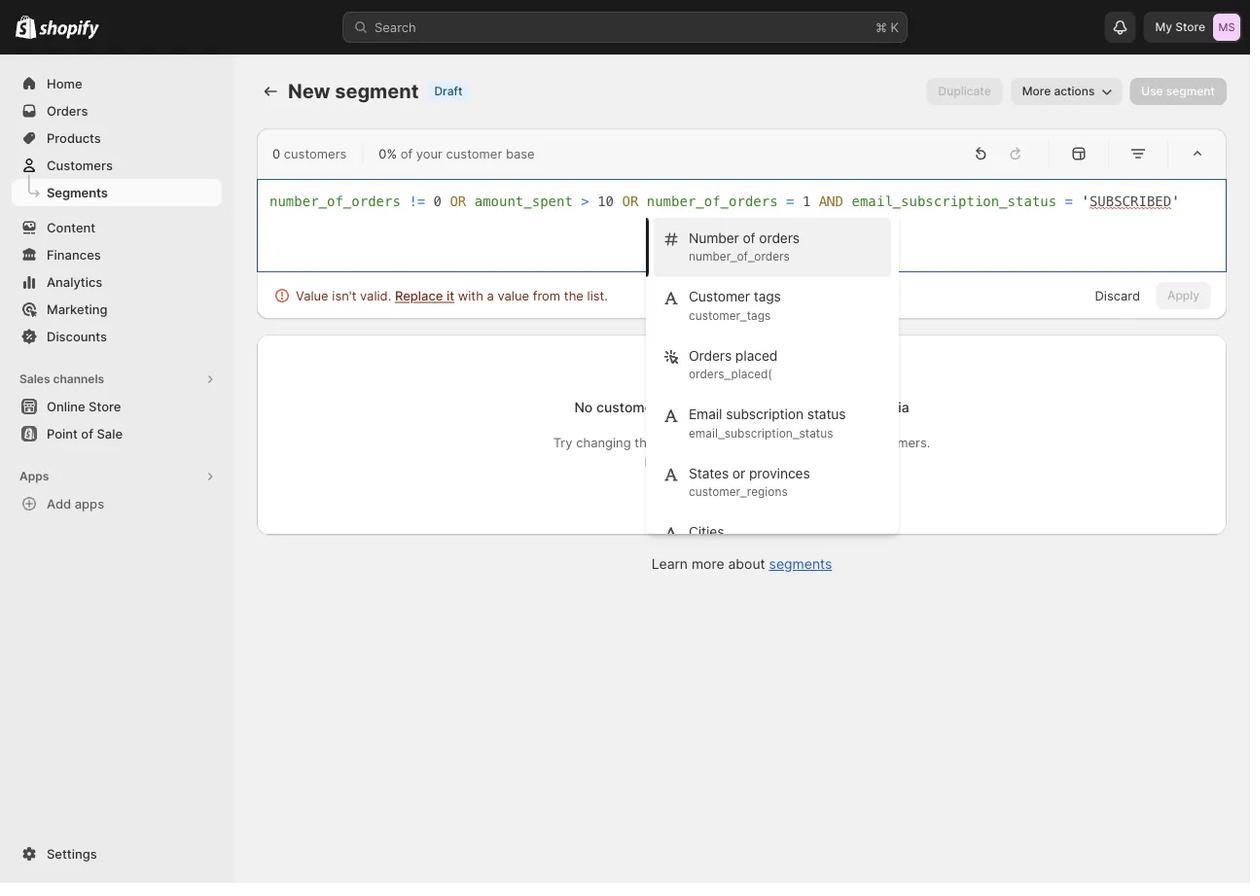 Task type: vqa. For each thing, say whether or not it's contained in the screenshot.


Task type: describe. For each thing, give the bounding box(es) containing it.
new segment
[[288, 79, 419, 103]]

apply
[[1168, 288, 1200, 303]]

placed
[[736, 347, 778, 363]]

home link
[[12, 70, 222, 97]]

my store image
[[1213, 14, 1241, 41]]

my store
[[1155, 20, 1206, 34]]

online
[[47, 399, 85, 414]]

number of orders number_of_orders
[[689, 229, 800, 263]]

orders
[[759, 229, 800, 245]]

email
[[689, 406, 722, 422]]

online store button
[[0, 393, 234, 420]]

products
[[47, 130, 101, 145]]

customers for no
[[596, 399, 665, 416]]

more actions button
[[1011, 78, 1122, 105]]

customer_regions
[[689, 485, 788, 498]]

value
[[498, 288, 529, 303]]

>
[[581, 194, 589, 210]]

to
[[759, 435, 771, 450]]

0%
[[379, 146, 397, 161]]

duplicate button
[[927, 78, 1003, 105]]

new
[[288, 79, 330, 103]]

a
[[487, 288, 494, 303]]

10
[[598, 194, 614, 210]]

segment inside try changing the segment criteria to view matching customers. learn more about
[[658, 435, 710, 450]]

use segment
[[1142, 84, 1215, 98]]

sales channels
[[19, 372, 104, 386]]

email_subscription_status inside the email subscription status email_subscription_status
[[689, 426, 833, 439]]

no customers currently match this segment criteria
[[574, 399, 909, 416]]

shopify image
[[16, 15, 36, 39]]

replace it button
[[395, 286, 454, 306]]

currently
[[669, 399, 727, 416]]

discard button
[[1083, 282, 1152, 309]]

your
[[416, 146, 443, 161]]

try
[[553, 435, 573, 450]]

number of orders option
[[646, 214, 899, 276]]

point of sale button
[[0, 420, 234, 448]]

error alert
[[257, 272, 624, 319]]

number
[[689, 229, 739, 245]]

view
[[774, 435, 802, 450]]

the inside try changing the segment criteria to view matching customers. learn more about
[[635, 435, 654, 450]]

finances link
[[12, 241, 222, 269]]

of for orders
[[743, 229, 756, 245]]

learn inside try changing the segment criteria to view matching customers. learn more about
[[645, 454, 678, 469]]

and
[[819, 194, 844, 210]]

criteria inside try changing the segment criteria to view matching customers. learn more about
[[713, 435, 755, 450]]

status
[[807, 406, 846, 422]]

add apps button
[[12, 490, 222, 518]]

orders link
[[12, 97, 222, 125]]

!=
[[409, 194, 425, 210]]

no
[[574, 399, 593, 416]]

sales channels button
[[12, 366, 222, 393]]

isn't
[[332, 288, 357, 303]]

number_of_orders up number
[[647, 194, 778, 210]]

customers for 0
[[284, 146, 347, 161]]

discard
[[1095, 288, 1140, 303]]

⌘ k
[[876, 19, 899, 35]]

try changing the segment criteria to view matching customers. learn more about
[[553, 435, 931, 469]]

segment up '0%'
[[335, 79, 419, 103]]

segments
[[47, 185, 108, 200]]

store for my store
[[1176, 20, 1206, 34]]

analytics link
[[12, 269, 222, 296]]

add apps
[[47, 496, 104, 511]]

store for online store
[[89, 399, 121, 414]]

email subscription status email_subscription_status
[[689, 406, 846, 439]]

segments
[[769, 556, 832, 573]]

point
[[47, 426, 78, 441]]

k
[[891, 19, 899, 35]]

about inside try changing the segment criteria to view matching customers. learn more about
[[716, 454, 750, 469]]

segment up matching
[[803, 399, 860, 416]]

replace
[[395, 288, 443, 303]]

segmentation. link
[[754, 454, 839, 469]]

more
[[1022, 84, 1051, 98]]

0% of your customer base
[[379, 146, 535, 161]]

1
[[803, 194, 811, 210]]

2 or from the left
[[622, 194, 639, 210]]

value
[[296, 288, 329, 303]]

discounts link
[[12, 323, 222, 350]]

match
[[731, 399, 772, 416]]

learn more about segments
[[652, 556, 832, 573]]

content link
[[12, 214, 222, 241]]

my
[[1155, 20, 1173, 34]]

more inside try changing the segment criteria to view matching customers. learn more about
[[682, 454, 712, 469]]

number_of_orders down 0 customers
[[270, 194, 401, 210]]

customers link
[[12, 152, 222, 179]]



Task type: locate. For each thing, give the bounding box(es) containing it.
add
[[47, 496, 71, 511]]

1 vertical spatial learn
[[652, 556, 688, 573]]

apps
[[19, 469, 49, 484]]

finances
[[47, 247, 101, 262]]

orders_placed(
[[689, 367, 773, 380]]

0 for 0
[[434, 194, 442, 210]]

0 horizontal spatial the
[[564, 288, 584, 303]]

Editor field
[[270, 192, 1214, 883]]

email_subscription_status down "subscription" on the right of the page
[[689, 426, 833, 439]]

segments link
[[769, 556, 832, 573]]

0 vertical spatial of
[[401, 146, 413, 161]]

1 vertical spatial 0
[[434, 194, 442, 210]]

sale
[[97, 426, 123, 441]]

customer
[[689, 288, 750, 304]]

1 horizontal spatial of
[[401, 146, 413, 161]]

1 horizontal spatial email_subscription_status
[[852, 194, 1057, 210]]

1 vertical spatial store
[[89, 399, 121, 414]]

segment right use
[[1166, 84, 1215, 98]]

apply button
[[1156, 282, 1211, 309]]

0 vertical spatial store
[[1176, 20, 1206, 34]]

more actions
[[1022, 84, 1095, 98]]

number_of_orders down number
[[689, 249, 790, 263]]

customer tags customer_tags
[[689, 288, 781, 322]]

= left 1 at the top right of page
[[786, 194, 794, 210]]

provinces
[[749, 465, 810, 481]]

1 vertical spatial more
[[692, 556, 724, 573]]

segmentation.
[[754, 454, 839, 469]]

number_of_orders inside number of orders number_of_orders
[[689, 249, 790, 263]]

shopify image
[[39, 20, 99, 39]]

0 vertical spatial 0
[[272, 146, 280, 161]]

0 horizontal spatial '
[[1081, 194, 1090, 210]]

0 vertical spatial more
[[682, 454, 712, 469]]

more left or at the bottom of the page
[[682, 454, 712, 469]]

actions
[[1054, 84, 1095, 98]]

1 horizontal spatial store
[[1176, 20, 1206, 34]]

apps
[[75, 496, 104, 511]]

more down cities
[[692, 556, 724, 573]]

store right my in the right of the page
[[1176, 20, 1206, 34]]

0 horizontal spatial store
[[89, 399, 121, 414]]

0 vertical spatial criteria
[[864, 399, 909, 416]]

2 ' from the left
[[1172, 194, 1180, 210]]

channels
[[53, 372, 104, 386]]

email_subscription_status
[[852, 194, 1057, 210], [689, 426, 833, 439]]

apps button
[[12, 463, 222, 490]]

= left subscribed
[[1065, 194, 1073, 210]]

orders down home
[[47, 103, 88, 118]]

1 horizontal spatial criteria
[[864, 399, 909, 416]]

1 vertical spatial about
[[728, 556, 765, 573]]

redo image
[[1006, 144, 1026, 163]]

point of sale link
[[12, 420, 222, 448]]

1 = from the left
[[786, 194, 794, 210]]

marketing link
[[12, 296, 222, 323]]

0 customers
[[272, 146, 347, 161]]

0 vertical spatial learn
[[645, 454, 678, 469]]

0
[[272, 146, 280, 161], [434, 194, 442, 210]]

customer
[[446, 146, 502, 161]]

=
[[786, 194, 794, 210], [1065, 194, 1073, 210]]

the left the list.
[[564, 288, 584, 303]]

subscription
[[726, 406, 804, 422]]

base
[[506, 146, 535, 161]]

or
[[733, 465, 746, 481]]

states
[[689, 465, 729, 481]]

customers
[[47, 158, 113, 173]]

or right !=
[[450, 194, 466, 210]]

'
[[1081, 194, 1090, 210], [1172, 194, 1180, 210]]

segment inside button
[[1166, 84, 1215, 98]]

email_subscription_status down redo icon
[[852, 194, 1057, 210]]

states or provinces customer_regions
[[689, 465, 810, 498]]

0 vertical spatial email_subscription_status
[[852, 194, 1057, 210]]

about
[[716, 454, 750, 469], [728, 556, 765, 573]]

orders for orders
[[47, 103, 88, 118]]

of inside point of sale "link"
[[81, 426, 93, 441]]

of inside number of orders number_of_orders
[[743, 229, 756, 245]]

1 horizontal spatial 0
[[434, 194, 442, 210]]

of left sale
[[81, 426, 93, 441]]

discounts
[[47, 329, 107, 344]]

about up the customer_regions
[[716, 454, 750, 469]]

1 horizontal spatial the
[[635, 435, 654, 450]]

customers.
[[864, 435, 931, 450]]

1 vertical spatial email_subscription_status
[[689, 426, 833, 439]]

analytics
[[47, 274, 102, 289]]

duplicate
[[939, 84, 991, 98]]

0 vertical spatial orders
[[47, 103, 88, 118]]

with
[[458, 288, 483, 303]]

1 ' from the left
[[1081, 194, 1090, 210]]

0 for 0 customers
[[272, 146, 280, 161]]

0 horizontal spatial criteria
[[713, 435, 755, 450]]

customers down new
[[284, 146, 347, 161]]

0 horizontal spatial of
[[81, 426, 93, 441]]

home
[[47, 76, 82, 91]]

content
[[47, 220, 96, 235]]

2 horizontal spatial of
[[743, 229, 756, 245]]

1 vertical spatial of
[[743, 229, 756, 245]]

customers
[[284, 146, 347, 161], [596, 399, 665, 416]]

of left "orders"
[[743, 229, 756, 245]]

orders
[[47, 103, 88, 118], [689, 347, 732, 363]]

orders inside 'link'
[[47, 103, 88, 118]]

1 horizontal spatial =
[[1065, 194, 1073, 210]]

orders inside orders placed orders_placed(
[[689, 347, 732, 363]]

amount_spent
[[475, 194, 573, 210]]

valid.
[[360, 288, 391, 303]]

0 horizontal spatial =
[[786, 194, 794, 210]]

online store
[[47, 399, 121, 414]]

customers up changing
[[596, 399, 665, 416]]

products link
[[12, 125, 222, 152]]

0 horizontal spatial email_subscription_status
[[689, 426, 833, 439]]

0 horizontal spatial orders
[[47, 103, 88, 118]]

0 horizontal spatial 0
[[272, 146, 280, 161]]

settings link
[[12, 841, 222, 868]]

0 horizontal spatial or
[[450, 194, 466, 210]]

0 vertical spatial customers
[[284, 146, 347, 161]]

about left segments link
[[728, 556, 765, 573]]

use segment button
[[1130, 78, 1227, 105]]

use
[[1142, 84, 1163, 98]]

or right '10'
[[622, 194, 639, 210]]

marketing
[[47, 302, 108, 317]]

To create a segment, choose a template or apply a filter. text field
[[270, 192, 1214, 260]]

1 vertical spatial customers
[[596, 399, 665, 416]]

1 horizontal spatial orders
[[689, 347, 732, 363]]

segment down email
[[658, 435, 710, 450]]

subscribed
[[1090, 194, 1172, 210]]

settings
[[47, 847, 97, 862]]

this
[[775, 399, 799, 416]]

the right changing
[[635, 435, 654, 450]]

search
[[375, 19, 416, 35]]

list.
[[587, 288, 608, 303]]

1 horizontal spatial customers
[[596, 399, 665, 416]]

store up sale
[[89, 399, 121, 414]]

store
[[1176, 20, 1206, 34], [89, 399, 121, 414]]

0 vertical spatial about
[[716, 454, 750, 469]]

1 horizontal spatial or
[[622, 194, 639, 210]]

criteria left the to
[[713, 435, 755, 450]]

0 vertical spatial the
[[564, 288, 584, 303]]

point of sale
[[47, 426, 123, 441]]

sales
[[19, 372, 50, 386]]

criteria up the customers.
[[864, 399, 909, 416]]

orders placed orders_placed(
[[689, 347, 778, 380]]

2 = from the left
[[1065, 194, 1073, 210]]

0 inside editor field
[[434, 194, 442, 210]]

matching
[[805, 435, 861, 450]]

of for your
[[401, 146, 413, 161]]

2 vertical spatial of
[[81, 426, 93, 441]]

customer_tags
[[689, 308, 771, 322]]

the inside error alert
[[564, 288, 584, 303]]

orders up orders_placed(
[[689, 347, 732, 363]]

1 horizontal spatial '
[[1172, 194, 1180, 210]]

1 vertical spatial the
[[635, 435, 654, 450]]

store inside button
[[89, 399, 121, 414]]

value isn't valid. replace it with a value from the list.
[[296, 288, 608, 303]]

1 or from the left
[[450, 194, 466, 210]]

of right '0%'
[[401, 146, 413, 161]]

it
[[447, 288, 454, 303]]

of for sale
[[81, 426, 93, 441]]

0 horizontal spatial customers
[[284, 146, 347, 161]]

1 vertical spatial orders
[[689, 347, 732, 363]]

criteria
[[864, 399, 909, 416], [713, 435, 755, 450]]

orders for orders placed orders_placed(
[[689, 347, 732, 363]]

' subscribed '
[[1081, 194, 1180, 210]]

1 vertical spatial criteria
[[713, 435, 755, 450]]

draft
[[434, 84, 463, 98]]



